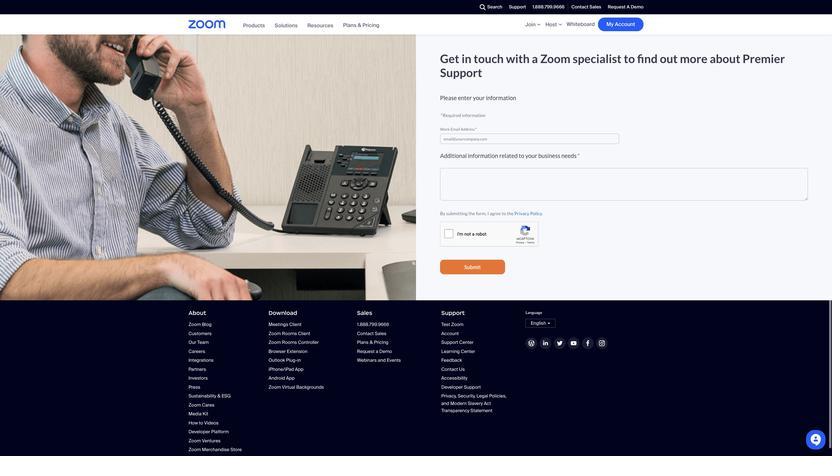 Task type: describe. For each thing, give the bounding box(es) containing it.
zoom logo image
[[189, 20, 225, 29]]

my account
[[607, 21, 635, 28]]

find
[[638, 48, 658, 62]]

a
[[627, 4, 630, 10]]

resources
[[308, 22, 334, 29]]

partners
[[189, 363, 206, 369]]

zoom blog image
[[526, 334, 538, 346]]

in inside get in touch with a zoom specialist to find out more about premier support
[[462, 48, 472, 62]]

submitting
[[446, 208, 468, 213]]

1 rooms from the top
[[282, 327, 297, 333]]

1 vertical spatial plans & pricing link
[[357, 336, 389, 342]]

to inside zoom blog customers our team careers integrations partners investors press sustainability & esg zoom cares media kit how to videos developer platform zoom ventures zoom merchandise store
[[199, 417, 203, 423]]

sustainability & esg link
[[189, 390, 231, 396]]

transparency
[[442, 405, 470, 410]]

controller
[[298, 336, 319, 342]]

test zoom link
[[442, 318, 464, 324]]

esg
[[222, 390, 231, 396]]

out
[[660, 48, 678, 62]]

investors link
[[189, 372, 208, 378]]

search image
[[480, 4, 486, 10]]

webinars and events link
[[357, 354, 401, 360]]

search image
[[480, 4, 486, 10]]

related
[[500, 149, 518, 156]]

backgrounds
[[296, 381, 324, 387]]

android
[[269, 372, 285, 378]]

1 horizontal spatial &
[[358, 22, 361, 29]]

developer platform link
[[189, 426, 229, 432]]

zoom rooms client link
[[269, 327, 310, 333]]

0 vertical spatial contact
[[572, 4, 589, 10]]

press link
[[189, 381, 200, 387]]

zoom down the android
[[269, 381, 281, 387]]

about
[[189, 306, 206, 313]]

statement
[[471, 405, 493, 410]]

work email address *
[[440, 124, 477, 128]]

1.888.799.9666 for 1.888.799.9666
[[533, 4, 565, 10]]

email@yourcompany.com email field
[[440, 131, 619, 141]]

0 horizontal spatial contact sales link
[[357, 327, 387, 333]]

email
[[451, 124, 460, 128]]

iphone/ipad app link
[[269, 363, 304, 369]]

extension
[[287, 345, 308, 351]]

account inside the test zoom account support center learning center feedback contact us accessibility developer support privacy, security, legal policies, and modern slavery act transparency statement
[[442, 327, 459, 333]]

additional
[[440, 149, 467, 156]]

slavery
[[468, 397, 483, 403]]

needs
[[562, 149, 577, 156]]

about
[[710, 48, 741, 62]]

0 vertical spatial information
[[486, 91, 516, 98]]

0 vertical spatial plans & pricing link
[[343, 22, 380, 29]]

request a demo link
[[357, 345, 392, 351]]

outlook
[[269, 354, 285, 360]]

zoom left ventures
[[189, 435, 201, 440]]

zoom inside get in touch with a zoom specialist to find out more about premier support
[[541, 48, 571, 62]]

zoom merchandise store link
[[189, 444, 242, 449]]

specialist
[[573, 48, 622, 62]]

request inside 1.888.799.9666 contact sales plans & pricing request a demo webinars and events
[[357, 345, 375, 351]]

zoom up 'customers'
[[189, 318, 201, 324]]

virtual
[[282, 381, 295, 387]]

request a demo
[[608, 4, 644, 10]]

products
[[243, 22, 265, 29]]

zoom virtual backgrounds link
[[269, 381, 324, 387]]

outlook plug-in link
[[269, 354, 301, 360]]

contact us link
[[442, 363, 465, 369]]

& inside 1.888.799.9666 contact sales plans & pricing request a demo webinars and events
[[370, 336, 373, 342]]

0 vertical spatial 1.888.799.9666 link
[[530, 0, 568, 14]]

to inside get in touch with a zoom specialist to find out more about premier support
[[624, 48, 635, 62]]

get
[[440, 48, 460, 62]]

careers link
[[189, 345, 205, 351]]

additional information related to your business needs *
[[440, 149, 579, 156]]

blog
[[202, 318, 212, 324]]

android app link
[[269, 372, 295, 378]]

demo inside request a demo link
[[631, 4, 644, 10]]

plans & pricing
[[343, 22, 380, 29]]

by submitting the form, i agree to the privacy policy .
[[440, 208, 543, 213]]

zoom youtube image
[[568, 334, 580, 346]]

a inside get in touch with a zoom specialist to find out more about premier support
[[532, 48, 538, 62]]

* required information
[[440, 109, 486, 115]]

request a demo link
[[605, 0, 644, 14]]

demo inside 1.888.799.9666 contact sales plans & pricing request a demo webinars and events
[[380, 345, 392, 351]]

more
[[680, 48, 708, 62]]

investors
[[189, 372, 208, 378]]

kit
[[203, 408, 208, 414]]

meetings client zoom rooms client zoom rooms controller browser extension outlook plug-in iphone/ipad app android app zoom virtual backgrounds
[[269, 318, 324, 387]]

privacy,
[[442, 390, 457, 396]]

privacy
[[515, 208, 530, 213]]

to right 'related'
[[519, 149, 525, 156]]

zoom up browser
[[269, 336, 281, 342]]

1 horizontal spatial app
[[295, 363, 304, 369]]

language
[[526, 307, 542, 312]]

download
[[269, 306, 297, 313]]

1 vertical spatial app
[[286, 372, 295, 378]]

support up "security,"
[[464, 381, 481, 387]]

whiteboard
[[567, 21, 595, 28]]

developer support link
[[442, 381, 481, 387]]

modern
[[451, 397, 467, 403]]

press
[[189, 381, 200, 387]]

zoom inside the test zoom account support center learning center feedback contact us accessibility developer support privacy, security, legal policies, and modern slavery act transparency statement
[[451, 318, 464, 324]]

sales link
[[357, 306, 372, 313]]

meetings
[[269, 318, 288, 324]]

submit
[[465, 261, 481, 267]]

act
[[484, 397, 491, 403]]

my
[[607, 21, 614, 28]]

solutions button
[[275, 22, 298, 29]]

by
[[440, 208, 446, 213]]

with
[[506, 48, 530, 62]]

0 vertical spatial pricing
[[363, 22, 380, 29]]

integrations
[[189, 354, 214, 360]]

events
[[387, 354, 401, 360]]

support up join
[[509, 4, 526, 10]]

premier
[[743, 48, 785, 62]]

touch
[[474, 48, 504, 62]]

0 horizontal spatial 1.888.799.9666 link
[[357, 318, 389, 324]]



Task type: vqa. For each thing, say whether or not it's contained in the screenshot.
Careers link
yes



Task type: locate. For each thing, give the bounding box(es) containing it.
1 horizontal spatial sales
[[375, 327, 387, 333]]

1.888.799.9666 for 1.888.799.9666 contact sales plans & pricing request a demo webinars and events
[[357, 318, 389, 324]]

iphone/ipad
[[269, 363, 294, 369]]

1 vertical spatial center
[[461, 345, 475, 351]]

work
[[440, 124, 450, 128]]

zoom blog customers our team careers integrations partners investors press sustainability & esg zoom cares media kit how to videos developer platform zoom ventures zoom merchandise store
[[189, 318, 242, 449]]

& inside zoom blog customers our team careers integrations partners investors press sustainability & esg zoom cares media kit how to videos developer platform zoom ventures zoom merchandise store
[[217, 390, 221, 396]]

1 vertical spatial 1.888.799.9666 link
[[357, 318, 389, 324]]

i
[[488, 208, 489, 213]]

your
[[473, 91, 485, 98], [526, 149, 537, 156]]

a inside 1.888.799.9666 contact sales plans & pricing request a demo webinars and events
[[376, 345, 378, 351]]

2 vertical spatial *
[[577, 149, 579, 156]]

0 horizontal spatial the
[[469, 208, 475, 213]]

team
[[197, 336, 209, 342]]

search
[[488, 4, 503, 10]]

to left find
[[624, 48, 635, 62]]

1 horizontal spatial contact sales link
[[568, 0, 605, 14]]

1 horizontal spatial and
[[442, 397, 449, 403]]

support inside get in touch with a zoom specialist to find out more about premier support
[[440, 62, 482, 76]]

developer down how to videos link
[[189, 426, 210, 432]]

2 vertical spatial &
[[217, 390, 221, 396]]

browser extension link
[[269, 345, 308, 351]]

2 horizontal spatial contact
[[572, 4, 589, 10]]

the
[[469, 208, 475, 213], [507, 208, 514, 213]]

feedback link
[[442, 354, 462, 360]]

plans inside 1.888.799.9666 contact sales plans & pricing request a demo webinars and events
[[357, 336, 369, 342]]

0 horizontal spatial a
[[376, 345, 378, 351]]

english button
[[526, 316, 556, 324]]

1 vertical spatial a
[[376, 345, 378, 351]]

to
[[624, 48, 635, 62], [519, 149, 525, 156], [502, 208, 506, 213], [199, 417, 203, 423]]

2 vertical spatial sales
[[375, 327, 387, 333]]

privacy policy link
[[515, 208, 542, 213]]

zoom down host button
[[541, 48, 571, 62]]

1.888.799.9666 up host
[[533, 4, 565, 10]]

information
[[486, 91, 516, 98], [462, 109, 486, 115], [468, 149, 498, 156]]

0 horizontal spatial sales
[[357, 306, 372, 313]]

*
[[440, 109, 442, 115], [475, 124, 477, 128], [577, 149, 579, 156]]

the left the privacy
[[507, 208, 514, 213]]

zoom up media
[[189, 399, 201, 405]]

join button
[[525, 21, 542, 28]]

app down the plug-
[[295, 363, 304, 369]]

zoom blog link
[[189, 318, 212, 324]]

learning
[[442, 345, 460, 351]]

plans
[[343, 22, 357, 29], [357, 336, 369, 342]]

1 vertical spatial 1.888.799.9666
[[357, 318, 389, 324]]

2 horizontal spatial sales
[[590, 4, 602, 10]]

in
[[462, 48, 472, 62], [297, 354, 301, 360]]

1 horizontal spatial 1.888.799.9666 link
[[530, 0, 568, 14]]

our
[[189, 336, 196, 342]]

rooms up "zoom rooms controller" link
[[282, 327, 297, 333]]

1 vertical spatial support link
[[442, 306, 465, 313]]

to right how in the bottom of the page
[[199, 417, 203, 423]]

zoom facebook image
[[582, 334, 594, 346]]

a up the webinars and events link
[[376, 345, 378, 351]]

and inside 1.888.799.9666 contact sales plans & pricing request a demo webinars and events
[[378, 354, 386, 360]]

2 vertical spatial information
[[468, 149, 498, 156]]

customers
[[189, 327, 212, 333]]

2 horizontal spatial *
[[577, 149, 579, 156]]

2 the from the left
[[507, 208, 514, 213]]

1 vertical spatial and
[[442, 397, 449, 403]]

0 horizontal spatial support link
[[442, 306, 465, 313]]

None text field
[[440, 165, 808, 197]]

* right business
[[577, 149, 579, 156]]

and inside the test zoom account support center learning center feedback contact us accessibility developer support privacy, security, legal policies, and modern slavery act transparency statement
[[442, 397, 449, 403]]

1 horizontal spatial in
[[462, 48, 472, 62]]

0 vertical spatial sales
[[590, 4, 602, 10]]

contact up whiteboard
[[572, 4, 589, 10]]

webinars
[[357, 354, 377, 360]]

1 horizontal spatial developer
[[442, 381, 463, 387]]

1 vertical spatial your
[[526, 149, 537, 156]]

0 vertical spatial account
[[615, 21, 635, 28]]

how to videos link
[[189, 417, 219, 423]]

zoom up the account link
[[451, 318, 464, 324]]

0 vertical spatial support link
[[506, 0, 530, 14]]

1 horizontal spatial contact
[[442, 363, 458, 369]]

accessibility link
[[442, 372, 468, 378]]

feedback
[[442, 354, 462, 360]]

1 vertical spatial information
[[462, 109, 486, 115]]

zoom cares link
[[189, 399, 215, 405]]

2 vertical spatial contact
[[442, 363, 458, 369]]

1 vertical spatial *
[[475, 124, 477, 128]]

1 vertical spatial sales
[[357, 306, 372, 313]]

partners link
[[189, 363, 206, 369]]

2 rooms from the top
[[282, 336, 297, 342]]

0 horizontal spatial developer
[[189, 426, 210, 432]]

1 horizontal spatial request
[[608, 4, 626, 10]]

request left a
[[608, 4, 626, 10]]

0 horizontal spatial plans
[[343, 22, 357, 29]]

app up virtual
[[286, 372, 295, 378]]

integrations link
[[189, 354, 214, 360]]

zoom linkedin image
[[540, 334, 552, 346]]

sales inside 1.888.799.9666 contact sales plans & pricing request a demo webinars and events
[[375, 327, 387, 333]]

0 horizontal spatial your
[[473, 91, 485, 98]]

demo
[[631, 4, 644, 10], [380, 345, 392, 351]]

host
[[546, 21, 557, 28]]

contact sales
[[572, 4, 602, 10]]

0 vertical spatial in
[[462, 48, 472, 62]]

1.888.799.9666 link down sales link
[[357, 318, 389, 324]]

legal
[[477, 390, 488, 396]]

1 vertical spatial contact sales link
[[357, 327, 387, 333]]

1 horizontal spatial the
[[507, 208, 514, 213]]

zoom ventures link
[[189, 435, 221, 440]]

in inside meetings client zoom rooms client zoom rooms controller browser extension outlook plug-in iphone/ipad app android app zoom virtual backgrounds
[[297, 354, 301, 360]]

test
[[442, 318, 450, 324]]

* down * required information
[[475, 124, 477, 128]]

0 vertical spatial *
[[440, 109, 442, 115]]

plans right resources button
[[343, 22, 357, 29]]

please
[[440, 91, 457, 98]]

support link up join
[[506, 0, 530, 14]]

meetings client link
[[269, 318, 302, 324]]

0 vertical spatial plans
[[343, 22, 357, 29]]

cares
[[202, 399, 215, 405]]

client up controller
[[298, 327, 310, 333]]

in down extension
[[297, 354, 301, 360]]

1 vertical spatial developer
[[189, 426, 210, 432]]

0 horizontal spatial app
[[286, 372, 295, 378]]

0 horizontal spatial 1.888.799.9666
[[357, 318, 389, 324]]

1.888.799.9666
[[533, 4, 565, 10], [357, 318, 389, 324]]

1 horizontal spatial support link
[[506, 0, 530, 14]]

a right with
[[532, 48, 538, 62]]

demo up the webinars and events link
[[380, 345, 392, 351]]

ventures
[[202, 435, 221, 440]]

products button
[[243, 22, 265, 29]]

0 horizontal spatial *
[[440, 109, 442, 115]]

about link
[[189, 306, 206, 313]]

us
[[459, 363, 465, 369]]

contact
[[572, 4, 589, 10], [357, 327, 374, 333], [442, 363, 458, 369]]

1 vertical spatial client
[[298, 327, 310, 333]]

1 vertical spatial request
[[357, 345, 375, 351]]

* left required
[[440, 109, 442, 115]]

0 vertical spatial developer
[[442, 381, 463, 387]]

0 vertical spatial a
[[532, 48, 538, 62]]

1.888.799.9666 link up host
[[530, 0, 568, 14]]

address
[[461, 124, 475, 128]]

1 horizontal spatial your
[[526, 149, 537, 156]]

media kit link
[[189, 408, 208, 414]]

1 vertical spatial &
[[370, 336, 373, 342]]

your right enter
[[473, 91, 485, 98]]

support
[[509, 4, 526, 10], [440, 62, 482, 76], [442, 306, 465, 313], [442, 336, 458, 342], [464, 381, 481, 387]]

required
[[443, 109, 461, 115]]

1 vertical spatial in
[[297, 354, 301, 360]]

2 horizontal spatial &
[[370, 336, 373, 342]]

contact inside the test zoom account support center learning center feedback contact us accessibility developer support privacy, security, legal policies, and modern slavery act transparency statement
[[442, 363, 458, 369]]

how
[[189, 417, 198, 423]]

contact inside 1.888.799.9666 contact sales plans & pricing request a demo webinars and events
[[357, 327, 374, 333]]

policy
[[530, 208, 542, 213]]

the left form,
[[469, 208, 475, 213]]

contact down feedback link
[[442, 363, 458, 369]]

customers link
[[189, 327, 212, 333]]

plug-
[[286, 354, 297, 360]]

1 vertical spatial plans
[[357, 336, 369, 342]]

1 horizontal spatial account
[[615, 21, 635, 28]]

1 horizontal spatial *
[[475, 124, 477, 128]]

merchandise
[[202, 444, 229, 449]]

center down support center link
[[461, 345, 475, 351]]

1.888.799.9666 inside 1.888.799.9666 contact sales plans & pricing request a demo webinars and events
[[357, 318, 389, 324]]

1 vertical spatial demo
[[380, 345, 392, 351]]

plans & pricing link
[[343, 22, 380, 29], [357, 336, 389, 342]]

None search field
[[456, 2, 478, 12]]

accessibility
[[442, 372, 468, 378]]

careers
[[189, 345, 205, 351]]

0 vertical spatial &
[[358, 22, 361, 29]]

1 horizontal spatial plans
[[357, 336, 369, 342]]

0 vertical spatial and
[[378, 354, 386, 360]]

account down test zoom link
[[442, 327, 459, 333]]

1 horizontal spatial demo
[[631, 4, 644, 10]]

developer down accessibility link
[[442, 381, 463, 387]]

sales
[[590, 4, 602, 10], [357, 306, 372, 313], [375, 327, 387, 333]]

developer inside the test zoom account support center learning center feedback contact us accessibility developer support privacy, security, legal policies, and modern slavery act transparency statement
[[442, 381, 463, 387]]

a
[[532, 48, 538, 62], [376, 345, 378, 351]]

host button
[[546, 21, 564, 28]]

support up test zoom link
[[442, 306, 465, 313]]

1 the from the left
[[469, 208, 475, 213]]

support down the account link
[[442, 336, 458, 342]]

zoom
[[541, 48, 571, 62], [189, 318, 201, 324], [451, 318, 464, 324], [269, 327, 281, 333], [269, 336, 281, 342], [269, 381, 281, 387], [189, 399, 201, 405], [189, 435, 201, 440], [189, 444, 201, 449]]

0 vertical spatial your
[[473, 91, 485, 98]]

0 horizontal spatial demo
[[380, 345, 392, 351]]

account right my
[[615, 21, 635, 28]]

zoom instagram image
[[597, 334, 608, 346]]

your down the "email@yourcompany.com" email field
[[526, 149, 537, 156]]

browser
[[269, 345, 286, 351]]

rooms down zoom rooms client link
[[282, 336, 297, 342]]

zoom down zoom ventures link
[[189, 444, 201, 449]]

zoom twitter image
[[554, 334, 566, 346]]

app
[[295, 363, 304, 369], [286, 372, 295, 378]]

policies,
[[489, 390, 507, 396]]

and down request a demo link
[[378, 354, 386, 360]]

get in touch with a zoom specialist to find out more about premier support
[[440, 48, 785, 76]]

plans up request a demo link
[[357, 336, 369, 342]]

0 horizontal spatial in
[[297, 354, 301, 360]]

0 horizontal spatial contact
[[357, 327, 374, 333]]

0 vertical spatial client
[[289, 318, 302, 324]]

in right get
[[462, 48, 472, 62]]

0 horizontal spatial account
[[442, 327, 459, 333]]

1 vertical spatial rooms
[[282, 336, 297, 342]]

1 vertical spatial pricing
[[374, 336, 389, 342]]

request up the webinars
[[357, 345, 375, 351]]

.
[[542, 208, 543, 213]]

demo right a
[[631, 4, 644, 10]]

support link up test zoom link
[[442, 306, 465, 313]]

1 horizontal spatial 1.888.799.9666
[[533, 4, 565, 10]]

pricing
[[363, 22, 380, 29], [374, 336, 389, 342]]

0 vertical spatial demo
[[631, 4, 644, 10]]

contact sales link up "whiteboard" link
[[568, 0, 605, 14]]

learning center link
[[442, 345, 475, 351]]

pricing inside 1.888.799.9666 contact sales plans & pricing request a demo webinars and events
[[374, 336, 389, 342]]

0 vertical spatial app
[[295, 363, 304, 369]]

0 vertical spatial 1.888.799.9666
[[533, 4, 565, 10]]

contact up request a demo link
[[357, 327, 374, 333]]

0 horizontal spatial request
[[357, 345, 375, 351]]

account
[[615, 21, 635, 28], [442, 327, 459, 333]]

client up zoom rooms client link
[[289, 318, 302, 324]]

1 vertical spatial account
[[442, 327, 459, 333]]

and down privacy,
[[442, 397, 449, 403]]

to right agree
[[502, 208, 506, 213]]

1 vertical spatial contact
[[357, 327, 374, 333]]

contact sales link up request a demo link
[[357, 327, 387, 333]]

1.888.799.9666 down sales link
[[357, 318, 389, 324]]

0 vertical spatial request
[[608, 4, 626, 10]]

0 horizontal spatial and
[[378, 354, 386, 360]]

0 vertical spatial rooms
[[282, 327, 297, 333]]

developer
[[442, 381, 463, 387], [189, 426, 210, 432]]

center up learning center link
[[459, 336, 474, 342]]

0 vertical spatial contact sales link
[[568, 0, 605, 14]]

0 horizontal spatial &
[[217, 390, 221, 396]]

1 horizontal spatial a
[[532, 48, 538, 62]]

zoom down meetings
[[269, 327, 281, 333]]

sustainability
[[189, 390, 216, 396]]

1.888.799.9666 contact sales plans & pricing request a demo webinars and events
[[357, 318, 401, 360]]

test zoom account support center learning center feedback contact us accessibility developer support privacy, security, legal policies, and modern slavery act transparency statement
[[442, 318, 507, 410]]

support up enter
[[440, 62, 482, 76]]

developer inside zoom blog customers our team careers integrations partners investors press sustainability & esg zoom cares media kit how to videos developer platform zoom ventures zoom merchandise store
[[189, 426, 210, 432]]

0 vertical spatial center
[[459, 336, 474, 342]]



